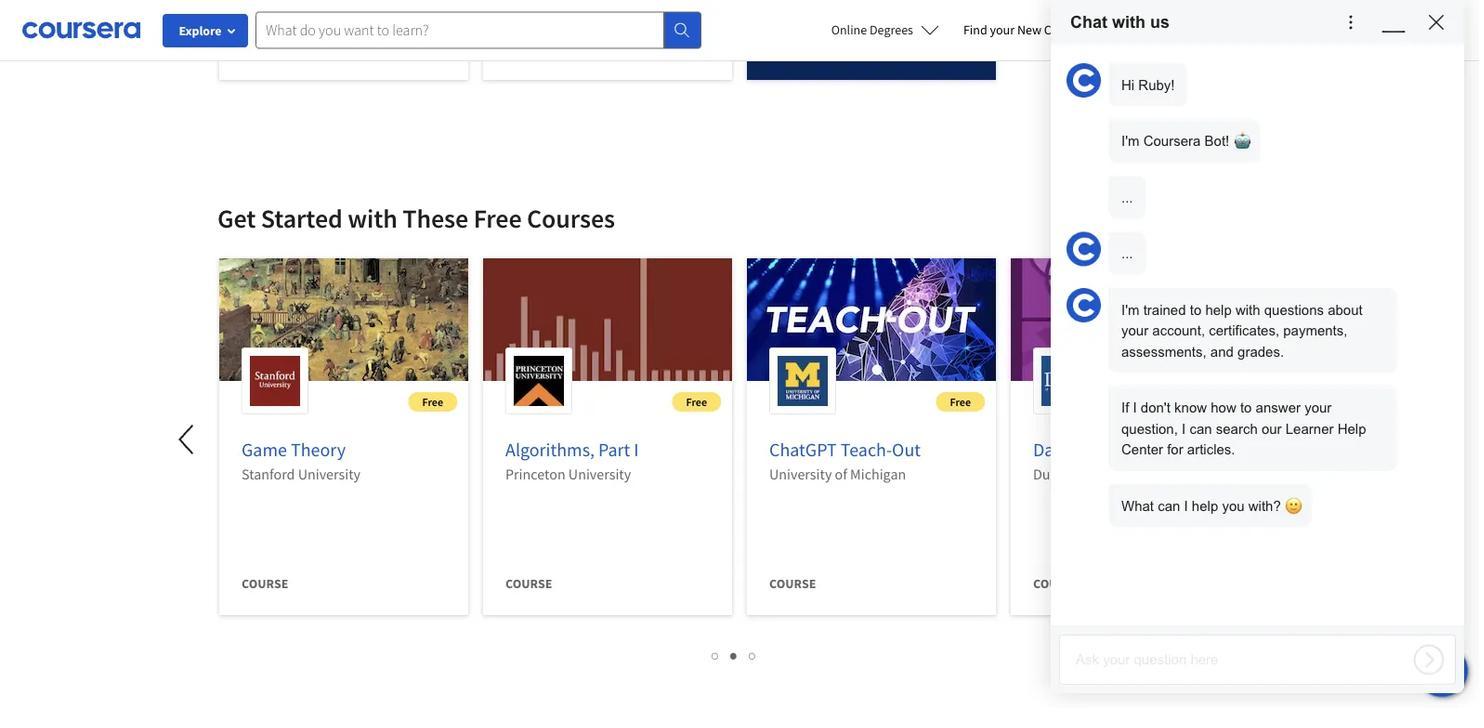 Task type: describe. For each thing, give the bounding box(es) containing it.
3 button
[[744, 644, 762, 665]]

get started with these free courses
[[217, 202, 615, 235]]

i'm trained to help with questions about your account, certificates, payments, assessments, and grades.
[[1122, 302, 1363, 359]]

stanford
[[242, 465, 295, 483]]

3
[[749, 646, 757, 664]]

find your new career link
[[954, 19, 1089, 42]]

chatgpt
[[769, 438, 837, 461]]

us
[[1150, 13, 1170, 32]]

2
[[731, 646, 738, 664]]

duke
[[1033, 465, 1065, 483]]

questions
[[1265, 302, 1324, 317]]

degrees
[[870, 21, 913, 38]]

can inside if i don't know how to answer your question, i can search our learner help center for articles.
[[1190, 421, 1212, 436]]

question,
[[1122, 421, 1178, 436]]

next slide image
[[1284, 417, 1329, 462]]

theory
[[291, 438, 346, 461]]

minimize window image
[[1382, 11, 1406, 34]]

professional certificate link
[[747, 0, 996, 95]]

free for game theory
[[422, 394, 443, 409]]

... inside the message from virtual agent element
[[1122, 190, 1133, 205]]

with inside i'm trained to help with questions about your account, certificates, payments, assessments, and grades.
[[1236, 302, 1261, 317]]

online degrees
[[831, 21, 913, 38]]

1 button
[[707, 644, 725, 665]]

2 course link from the left
[[483, 0, 732, 95]]

2 button
[[725, 644, 744, 665]]

out
[[892, 438, 921, 461]]

online degrees button
[[816, 9, 954, 50]]

online
[[831, 21, 867, 38]]

course for game
[[242, 575, 288, 592]]

explore button
[[163, 14, 248, 47]]

articles.
[[1187, 442, 1236, 457]]

career
[[1044, 21, 1080, 38]]

payments,
[[1284, 323, 1348, 338]]

university inside chatgpt teach-out university of michigan
[[769, 465, 832, 483]]

chat with us image for i'm
[[1067, 288, 1101, 322]]

learner
[[1286, 421, 1334, 436]]

1 vertical spatial can
[[1158, 498, 1181, 513]]

for
[[1167, 442, 1184, 457]]

to inside if i don't know how to answer your question, i can search our learner help center for articles.
[[1241, 400, 1252, 415]]

i inside the algorithms, part i princeton university
[[634, 438, 639, 461]]

what can i help you with? 🙂
[[1122, 498, 1299, 513]]

course for algorithms,
[[506, 575, 552, 592]]

i'm for i'm trained to help with questions about your account, certificates, payments, assessments, and grades.
[[1122, 302, 1140, 317]]

1 vertical spatial with
[[348, 202, 398, 235]]

message from virtual agent element for chat with us image corresponding to hi
[[1109, 63, 1398, 219]]

get started with these free courses carousel element
[[0, 146, 1329, 681]]

english
[[1123, 21, 1168, 39]]

Ask your question here text field
[[1060, 643, 1403, 677]]

coursera image
[[22, 15, 140, 45]]

algorithms,
[[506, 438, 595, 461]]

🙂
[[1285, 498, 1299, 513]]

new
[[1017, 21, 1042, 38]]

i'm for i'm coursera bot! 🤖
[[1122, 133, 1140, 149]]

ruby!
[[1139, 77, 1175, 92]]

previous slide image
[[165, 417, 210, 462]]

help
[[1338, 421, 1366, 436]]

hi ruby!
[[1122, 77, 1175, 92]]

search
[[1216, 421, 1258, 436]]

coursera
[[1144, 133, 1201, 149]]

if
[[1122, 400, 1129, 415]]

what
[[1122, 498, 1154, 513]]

our
[[1262, 421, 1282, 436]]

account,
[[1153, 323, 1205, 338]]

course for data
[[1033, 575, 1080, 592]]

show notifications image
[[1229, 23, 1251, 46]]

data science math skills duke university
[[1033, 438, 1220, 483]]

bot!
[[1205, 133, 1230, 149]]



Task type: locate. For each thing, give the bounding box(es) containing it.
0 vertical spatial help
[[1206, 302, 1232, 317]]

know
[[1175, 400, 1207, 415]]

1 ... from the top
[[1122, 190, 1133, 205]]

trained
[[1144, 302, 1186, 317]]

1 vertical spatial i'm
[[1122, 302, 1140, 317]]

send image
[[1413, 644, 1445, 676]]

with left us
[[1112, 13, 1146, 32]]

english button
[[1089, 0, 1202, 60]]

0 vertical spatial message from virtual agent element
[[1109, 63, 1398, 219]]

i
[[1133, 400, 1137, 415], [1182, 421, 1186, 436], [634, 438, 639, 461], [1184, 498, 1188, 513]]

help for to
[[1206, 302, 1232, 317]]

algorithms, part i princeton university
[[506, 438, 639, 483]]

chat
[[1071, 13, 1108, 32]]

explore
[[179, 22, 222, 39]]

0 vertical spatial can
[[1190, 421, 1212, 436]]

chat with us image
[[1067, 232, 1101, 266], [1427, 656, 1457, 686]]

What do you want to learn? text field
[[256, 12, 664, 49]]

your for if
[[1305, 400, 1332, 415]]

1 vertical spatial message from virtual agent element
[[1109, 288, 1398, 527]]

started
[[261, 202, 343, 235]]

0 vertical spatial chat with us image
[[1067, 63, 1101, 98]]

🤖
[[1234, 133, 1247, 149]]

i right if
[[1133, 400, 1137, 415]]

free for chatgpt teach-out
[[950, 394, 971, 409]]

1 horizontal spatial can
[[1190, 421, 1212, 436]]

your right find at top
[[990, 21, 1015, 38]]

princeton
[[506, 465, 566, 483]]

2 message from virtual agent element from the top
[[1109, 288, 1398, 527]]

2 horizontal spatial with
[[1236, 302, 1261, 317]]

with?
[[1249, 498, 1281, 513]]

list
[[208, 644, 1261, 665]]

university
[[298, 465, 361, 483], [569, 465, 631, 483], [769, 465, 832, 483], [1068, 465, 1131, 483]]

your for i'm
[[1122, 323, 1149, 338]]

2 horizontal spatial your
[[1305, 400, 1332, 415]]

1 horizontal spatial course link
[[483, 0, 732, 95]]

1 vertical spatial your
[[1122, 323, 1149, 338]]

your inside i'm trained to help with questions about your account, certificates, payments, assessments, and grades.
[[1122, 323, 1149, 338]]

game theory stanford university
[[242, 438, 361, 483]]

1 course link from the left
[[219, 0, 468, 95]]

chat with us image inside log
[[1067, 232, 1101, 266]]

help up certificates,
[[1206, 302, 1232, 317]]

data
[[1033, 438, 1069, 461]]

your up learner
[[1305, 400, 1332, 415]]

None search field
[[256, 12, 702, 49]]

i'm left coursera
[[1122, 133, 1140, 149]]

1 i'm from the top
[[1122, 133, 1140, 149]]

0 horizontal spatial can
[[1158, 498, 1181, 513]]

university inside 'game theory stanford university'
[[298, 465, 361, 483]]

i down know
[[1182, 421, 1186, 436]]

data science math skills link
[[1033, 438, 1220, 461]]

michigan
[[850, 465, 906, 483]]

...
[[1122, 190, 1133, 205], [1122, 246, 1133, 261]]

certificates,
[[1209, 323, 1280, 338]]

find your new career
[[964, 21, 1080, 38]]

1 vertical spatial chat with us image
[[1427, 656, 1457, 686]]

assessments,
[[1122, 344, 1207, 359]]

answer
[[1256, 400, 1301, 415]]

1 horizontal spatial with
[[1112, 13, 1146, 32]]

certificate
[[861, 40, 933, 57]]

of
[[835, 465, 847, 483]]

chatgpt teach-out link
[[769, 438, 921, 461]]

part
[[599, 438, 630, 461]]

help image
[[1340, 11, 1363, 34]]

message from virtual agent element containing hi ruby!
[[1109, 63, 1398, 219]]

0 vertical spatial to
[[1190, 302, 1202, 317]]

earn your degree collection element
[[208, 681, 1261, 708]]

science
[[1073, 438, 1133, 461]]

university down part
[[569, 465, 631, 483]]

list inside the get started with these free courses carousel element
[[208, 644, 1261, 665]]

2 chat with us image from the top
[[1067, 288, 1101, 322]]

i'm coursera bot! 🤖
[[1122, 133, 1247, 149]]

game
[[242, 438, 287, 461]]

chat with us image left hi
[[1067, 63, 1101, 98]]

chat with us image left trained
[[1067, 288, 1101, 322]]

grades.
[[1238, 344, 1284, 359]]

0 horizontal spatial course link
[[219, 0, 468, 95]]

center
[[1122, 442, 1163, 457]]

2 ... from the top
[[1122, 246, 1133, 261]]

can
[[1190, 421, 1212, 436], [1158, 498, 1181, 513]]

message from virtual agent element
[[1109, 63, 1398, 219], [1109, 288, 1398, 527]]

these
[[403, 202, 469, 235]]

1 university from the left
[[298, 465, 361, 483]]

course for chatgpt
[[769, 575, 816, 592]]

message from virtual agent element for i'm chat with us image
[[1109, 288, 1398, 527]]

with
[[1112, 13, 1146, 32], [348, 202, 398, 235], [1236, 302, 1261, 317]]

2 vertical spatial with
[[1236, 302, 1261, 317]]

if i don't know how to answer your question, i can search our learner help center for articles.
[[1122, 400, 1366, 457]]

0 horizontal spatial your
[[990, 21, 1015, 38]]

teach-
[[841, 438, 892, 461]]

log containing hi ruby!
[[1051, 45, 1455, 537]]

you
[[1222, 498, 1245, 513]]

1 vertical spatial ...
[[1122, 246, 1133, 261]]

university down chatgpt
[[769, 465, 832, 483]]

3 university from the left
[[769, 465, 832, 483]]

i left you
[[1184, 498, 1188, 513]]

to inside i'm trained to help with questions about your account, certificates, payments, assessments, and grades.
[[1190, 302, 1202, 317]]

and
[[1211, 344, 1234, 359]]

i'm
[[1122, 133, 1140, 149], [1122, 302, 1140, 317]]

4 university from the left
[[1068, 465, 1131, 483]]

about
[[1328, 302, 1363, 317]]

free for algorithms, part i
[[686, 394, 707, 409]]

your
[[990, 21, 1015, 38], [1122, 323, 1149, 338], [1305, 400, 1332, 415]]

1 vertical spatial chat with us image
[[1067, 288, 1101, 322]]

1
[[712, 646, 720, 664]]

course link
[[219, 0, 468, 95], [483, 0, 732, 95]]

university down theory
[[298, 465, 361, 483]]

to
[[1190, 302, 1202, 317], [1241, 400, 1252, 415]]

chat with us image for hi
[[1067, 63, 1101, 98]]

courses
[[527, 202, 615, 235]]

0 horizontal spatial with
[[348, 202, 398, 235]]

free
[[474, 202, 522, 235], [422, 394, 443, 409], [686, 394, 707, 409], [950, 394, 971, 409], [1214, 394, 1235, 409]]

find
[[964, 21, 988, 38]]

0 vertical spatial ...
[[1122, 190, 1133, 205]]

1 vertical spatial to
[[1241, 400, 1252, 415]]

hi
[[1122, 77, 1135, 92]]

0 vertical spatial with
[[1112, 13, 1146, 32]]

chatgpt teach-out university of michigan
[[769, 438, 921, 483]]

1 message from virtual agent element from the top
[[1109, 63, 1398, 219]]

close image
[[1425, 11, 1448, 34]]

get
[[217, 202, 256, 235]]

professional
[[769, 40, 858, 57]]

i'm inside i'm trained to help with questions about your account, certificates, payments, assessments, and grades.
[[1122, 302, 1140, 317]]

free for data science math skills
[[1214, 394, 1235, 409]]

game theory link
[[242, 438, 346, 461]]

professional certificate
[[769, 40, 933, 57]]

how
[[1211, 400, 1237, 415]]

help
[[1206, 302, 1232, 317], [1192, 498, 1218, 513]]

0 vertical spatial chat with us image
[[1067, 232, 1101, 266]]

algorithms, part i link
[[506, 438, 639, 461]]

list containing 1
[[208, 644, 1261, 665]]

with up certificates,
[[1236, 302, 1261, 317]]

0 horizontal spatial to
[[1190, 302, 1202, 317]]

can right what
[[1158, 498, 1181, 513]]

chat with us image
[[1067, 63, 1101, 98], [1067, 288, 1101, 322]]

don't
[[1141, 400, 1171, 415]]

can up skills
[[1190, 421, 1212, 436]]

message from virtual agent element containing i'm trained to help with questions about your account, certificates, payments, assessments, and grades.
[[1109, 288, 1398, 527]]

help inside i'm trained to help with questions about your account, certificates, payments, assessments, and grades.
[[1206, 302, 1232, 317]]

math
[[1136, 438, 1175, 461]]

log
[[1051, 45, 1455, 537]]

1 horizontal spatial to
[[1241, 400, 1252, 415]]

skills
[[1179, 438, 1220, 461]]

help for i
[[1192, 498, 1218, 513]]

i'm left trained
[[1122, 302, 1140, 317]]

2 university from the left
[[569, 465, 631, 483]]

your up assessments,
[[1122, 323, 1149, 338]]

help left you
[[1192, 498, 1218, 513]]

0 vertical spatial i'm
[[1122, 133, 1140, 149]]

2 vertical spatial your
[[1305, 400, 1332, 415]]

chat with us
[[1071, 13, 1170, 32]]

with left the "these"
[[348, 202, 398, 235]]

1 vertical spatial help
[[1192, 498, 1218, 513]]

i right part
[[634, 438, 639, 461]]

1 horizontal spatial your
[[1122, 323, 1149, 338]]

to up account,
[[1190, 302, 1202, 317]]

1 horizontal spatial chat with us image
[[1427, 656, 1457, 686]]

your inside if i don't know how to answer your question, i can search our learner help center for articles.
[[1305, 400, 1332, 415]]

0 vertical spatial your
[[990, 21, 1015, 38]]

university inside data science math skills duke university
[[1068, 465, 1131, 483]]

university down science
[[1068, 465, 1131, 483]]

2 i'm from the top
[[1122, 302, 1140, 317]]

university inside the algorithms, part i princeton university
[[569, 465, 631, 483]]

1 chat with us image from the top
[[1067, 63, 1101, 98]]

to right "how"
[[1241, 400, 1252, 415]]

0 horizontal spatial chat with us image
[[1067, 232, 1101, 266]]

course
[[242, 40, 288, 57], [506, 40, 552, 57], [242, 575, 288, 592], [506, 575, 552, 592], [769, 575, 816, 592], [1033, 575, 1080, 592]]



Task type: vqa. For each thing, say whether or not it's contained in the screenshot.
possibilities
no



